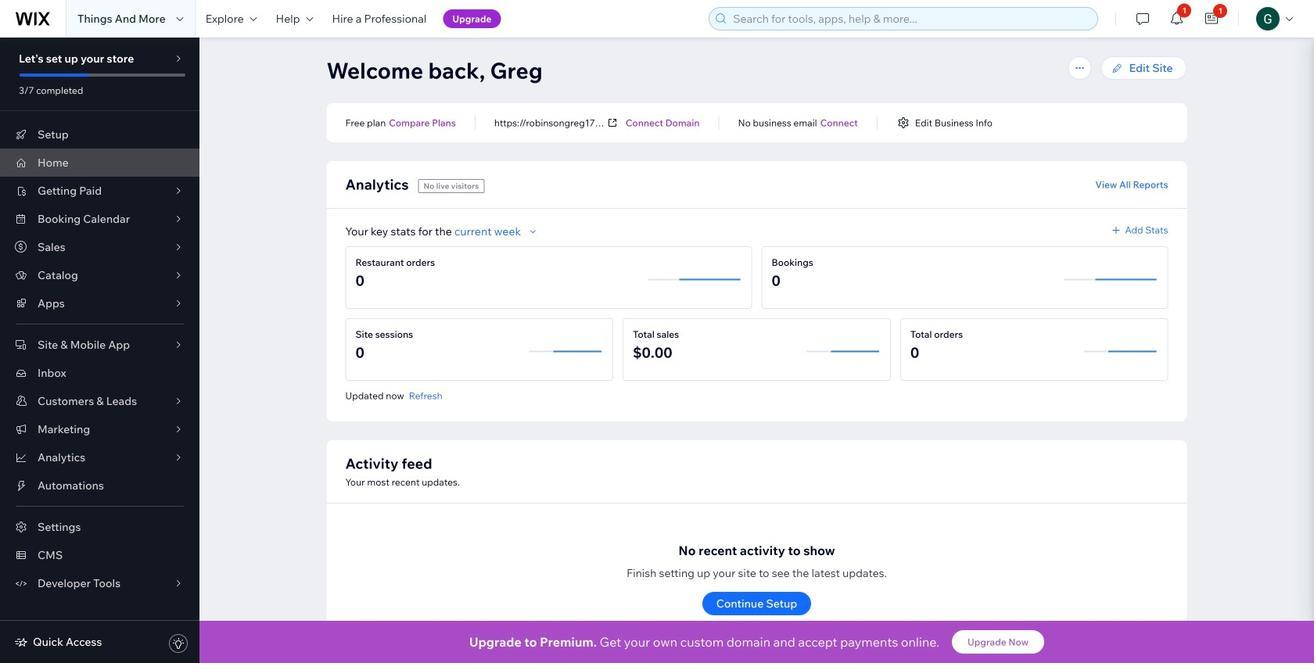 Task type: describe. For each thing, give the bounding box(es) containing it.
sidebar element
[[0, 38, 200, 664]]

Search for tools, apps, help & more... field
[[729, 8, 1093, 30]]



Task type: vqa. For each thing, say whether or not it's contained in the screenshot.
"SEARCH FOR TOOLS, APPS, HELP & MORE..." field
yes



